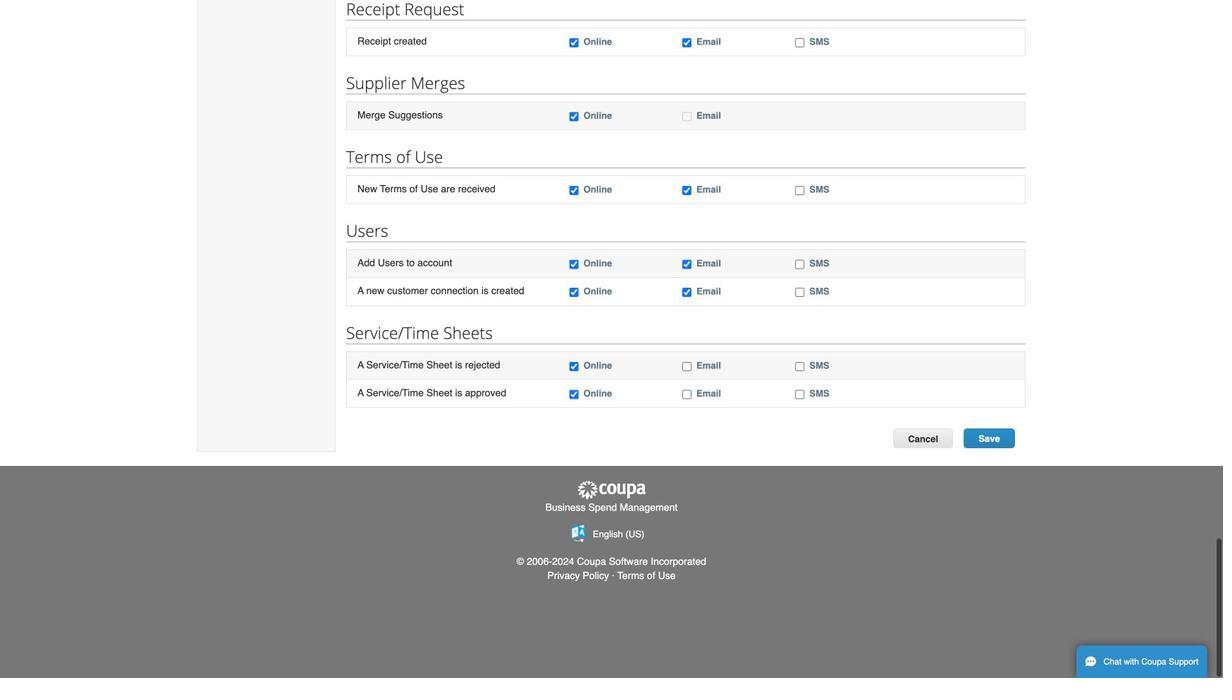 Task type: locate. For each thing, give the bounding box(es) containing it.
None checkbox
[[569, 38, 579, 47], [795, 38, 805, 47], [569, 112, 579, 121], [682, 112, 692, 121], [569, 186, 579, 195], [682, 186, 692, 195], [682, 260, 692, 269], [569, 288, 579, 297], [569, 362, 579, 372], [682, 362, 692, 372], [569, 390, 579, 400], [569, 38, 579, 47], [795, 38, 805, 47], [569, 112, 579, 121], [682, 112, 692, 121], [569, 186, 579, 195], [682, 186, 692, 195], [682, 260, 692, 269], [569, 288, 579, 297], [569, 362, 579, 372], [682, 362, 692, 372], [569, 390, 579, 400]]

coupa supplier portal image
[[576, 481, 647, 501]]

None checkbox
[[682, 38, 692, 47], [795, 186, 805, 195], [569, 260, 579, 269], [795, 260, 805, 269], [682, 288, 692, 297], [795, 288, 805, 297], [795, 362, 805, 372], [682, 390, 692, 400], [795, 390, 805, 400], [682, 38, 692, 47], [795, 186, 805, 195], [569, 260, 579, 269], [795, 260, 805, 269], [682, 288, 692, 297], [795, 288, 805, 297], [795, 362, 805, 372], [682, 390, 692, 400], [795, 390, 805, 400]]



Task type: vqa. For each thing, say whether or not it's contained in the screenshot.
LOGO
no



